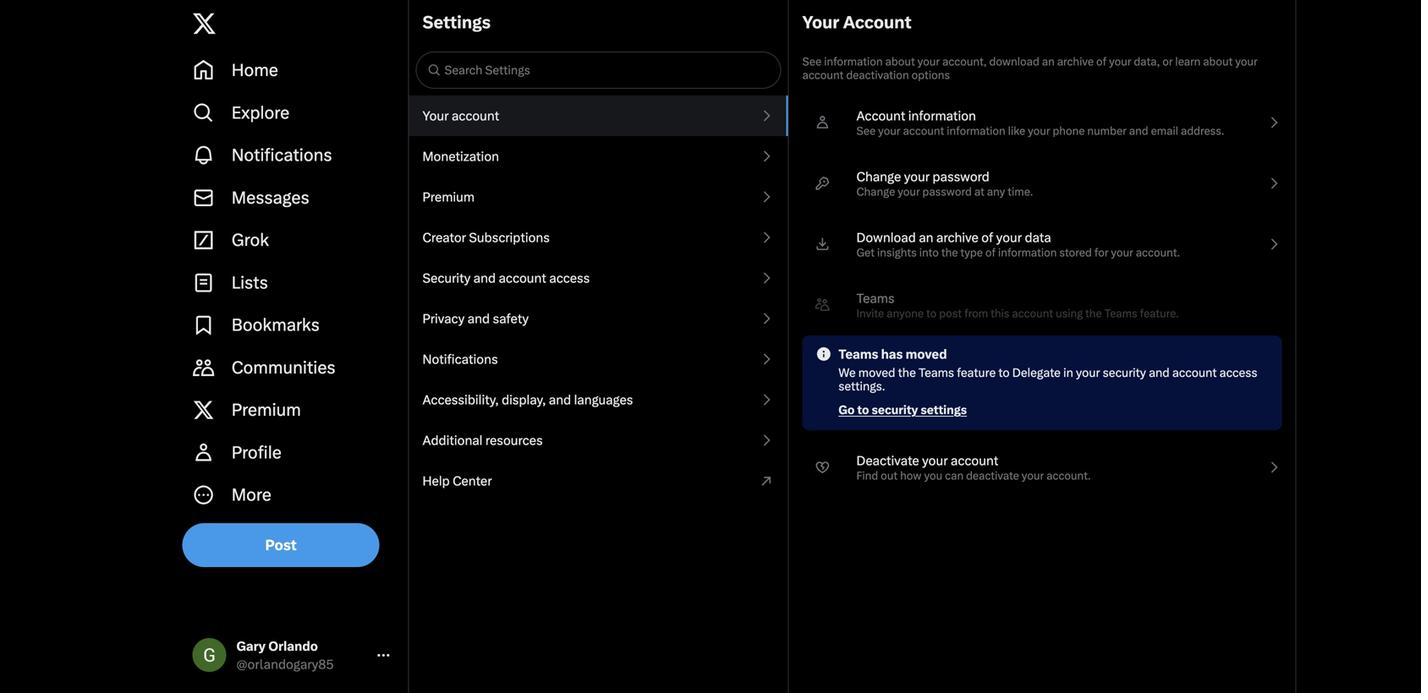 Task type: vqa. For each thing, say whether or not it's contained in the screenshot.


Task type: describe. For each thing, give the bounding box(es) containing it.
an inside see information about your account, download an archive of your data, or learn about your account deactivation options
[[1042, 55, 1055, 68]]

monetization
[[423, 149, 499, 164]]

change your password change your password at any time.
[[857, 169, 1033, 198]]

download an archive of your data get insights into the type of information stored for your account.
[[857, 230, 1180, 259]]

creator subscriptions
[[423, 230, 550, 245]]

monetization link
[[409, 136, 788, 177]]

data
[[1025, 230, 1051, 245]]

1 vertical spatial premium link
[[182, 389, 401, 432]]

post
[[265, 537, 297, 554]]

from
[[965, 307, 988, 320]]

creator
[[423, 230, 466, 245]]

subscriptions
[[469, 230, 550, 245]]

home
[[232, 60, 278, 80]]

options
[[912, 69, 950, 82]]

data,
[[1134, 55, 1160, 68]]

go
[[839, 403, 855, 418]]

messages
[[232, 188, 309, 208]]

invite
[[857, 307, 884, 320]]

address.
[[1181, 124, 1225, 137]]

and inside account information see your account information like your phone number and email address.
[[1129, 124, 1149, 137]]

your account
[[803, 12, 912, 33]]

go to security settings link
[[839, 403, 967, 421]]

email
[[1151, 124, 1179, 137]]

1 vertical spatial of
[[982, 230, 994, 245]]

gary
[[236, 639, 266, 654]]

0 horizontal spatial security
[[872, 403, 918, 418]]

settings.
[[839, 379, 886, 394]]

this
[[991, 307, 1010, 320]]

and inside security and account access link
[[474, 271, 496, 286]]

security inside teams has moved we moved the teams feature to delegate in your security and account access settings.
[[1103, 366, 1146, 380]]

like
[[1008, 124, 1026, 137]]

account inside the deactivate your account find out how you can deactivate your account.
[[951, 454, 999, 469]]

information inside see information about your account, download an archive of your data, or learn about your account deactivation options
[[824, 55, 883, 68]]

profile
[[232, 443, 282, 463]]

accessibility,
[[423, 393, 499, 408]]

get
[[857, 246, 875, 259]]

type
[[961, 246, 983, 259]]

see inside account information see your account information like your phone number and email address.
[[857, 124, 876, 137]]

2 change from the top
[[857, 185, 895, 198]]

deactivate
[[966, 470, 1019, 483]]

security and account access
[[423, 271, 590, 286]]

deactivation
[[846, 69, 909, 82]]

@orlandogary85
[[236, 657, 334, 673]]

the for from
[[1086, 307, 1102, 320]]

additional resources
[[423, 433, 543, 448]]

gary orlando @orlandogary85
[[236, 639, 334, 673]]

phone
[[1053, 124, 1085, 137]]

deactivate your account find out how you can deactivate your account.
[[857, 454, 1091, 483]]

security
[[423, 271, 471, 286]]

download
[[990, 55, 1040, 68]]

your for your account
[[423, 108, 449, 124]]

of inside see information about your account, download an archive of your data, or learn about your account deactivation options
[[1097, 55, 1107, 68]]

0 vertical spatial notifications link
[[182, 134, 401, 177]]

1 about from the left
[[885, 55, 915, 68]]

help center
[[423, 474, 492, 489]]

home link
[[182, 49, 401, 92]]

notifications inside primary navigation
[[232, 145, 332, 166]]

account inside account information see your account information like your phone number and email address.
[[857, 108, 906, 124]]

center
[[453, 474, 492, 489]]

privacy and safety
[[423, 311, 529, 327]]

orlando
[[268, 639, 318, 654]]

has
[[881, 347, 903, 362]]

1 change from the top
[[857, 169, 901, 184]]

teams invite anyone to post from this account using the teams feature.
[[857, 291, 1179, 320]]

languages
[[574, 393, 633, 408]]

post link
[[182, 524, 380, 568]]

your account region
[[789, 0, 1297, 694]]

delegate
[[1013, 366, 1061, 380]]

accessibility, display, and languages link
[[409, 380, 788, 421]]

feature.
[[1140, 307, 1179, 320]]

premium inside tab list
[[423, 190, 475, 205]]

information inside download an archive of your data get insights into the type of information stored for your account.
[[998, 246, 1057, 259]]

bookmarks link
[[182, 304, 401, 347]]

in
[[1064, 366, 1074, 380]]

teams tab
[[789, 275, 1296, 336]]

teams up invite
[[857, 291, 895, 306]]

number
[[1088, 124, 1127, 137]]

account. inside the deactivate your account find out how you can deactivate your account.
[[1047, 470, 1091, 483]]

1 vertical spatial password
[[923, 185, 972, 198]]

your inside teams has moved we moved the teams feature to delegate in your security and account access settings.
[[1076, 366, 1100, 380]]

insights
[[877, 246, 917, 259]]

see information about your account, download an archive of your data, or learn about your account deactivation options
[[803, 55, 1260, 82]]

time.
[[1008, 185, 1033, 198]]

the inside teams has moved we moved the teams feature to delegate in your security and account access settings.
[[898, 366, 916, 380]]

help center link
[[409, 461, 788, 502]]

account information see your account information like your phone number and email address.
[[857, 108, 1225, 137]]

teams has moved we moved the teams feature to delegate in your security and account access settings.
[[839, 347, 1260, 394]]

account inside account information see your account information like your phone number and email address.
[[903, 124, 945, 137]]

resources
[[486, 433, 543, 448]]

teams up settings
[[919, 366, 954, 380]]

Search query text field
[[441, 53, 780, 87]]

accessibility, display, and languages
[[423, 393, 633, 408]]

account,
[[943, 55, 987, 68]]



Task type: locate. For each thing, give the bounding box(es) containing it.
information down options
[[909, 108, 976, 124]]

1 vertical spatial see
[[857, 124, 876, 137]]

anyone
[[887, 307, 924, 320]]

access
[[549, 271, 590, 286], [1220, 366, 1258, 380]]

1 vertical spatial access
[[1220, 366, 1258, 380]]

settings
[[423, 12, 491, 33]]

account down deactivation
[[857, 108, 906, 124]]

0 vertical spatial to
[[927, 307, 937, 320]]

your account link
[[409, 96, 788, 136]]

0 vertical spatial password
[[933, 169, 990, 184]]

0 vertical spatial archive
[[1057, 55, 1094, 68]]

tab list
[[409, 96, 788, 502]]

of
[[1097, 55, 1107, 68], [982, 230, 994, 245], [986, 246, 996, 259]]

your account
[[423, 108, 499, 124]]

premium link down communities
[[182, 389, 401, 432]]

feature
[[957, 366, 996, 380]]

1 vertical spatial premium
[[232, 400, 301, 421]]

1 vertical spatial account.
[[1047, 470, 1091, 483]]

0 horizontal spatial notifications link
[[182, 134, 401, 177]]

account inside teams has moved we moved the teams feature to delegate in your security and account access settings.
[[1173, 366, 1217, 380]]

1 vertical spatial your
[[423, 108, 449, 124]]

0 horizontal spatial an
[[919, 230, 934, 245]]

communities link
[[182, 347, 401, 389]]

premium
[[423, 190, 475, 205], [232, 400, 301, 421]]

lists
[[232, 273, 268, 293]]

into
[[919, 246, 939, 259]]

account
[[803, 69, 844, 82], [452, 108, 499, 124], [903, 124, 945, 137], [499, 271, 546, 286], [1012, 307, 1054, 320], [1173, 366, 1217, 380], [951, 454, 999, 469]]

about up deactivation
[[885, 55, 915, 68]]

privacy
[[423, 311, 465, 327]]

tab list containing your account
[[409, 96, 788, 502]]

0 horizontal spatial premium link
[[182, 389, 401, 432]]

1 horizontal spatial archive
[[1057, 55, 1094, 68]]

of up type
[[982, 230, 994, 245]]

and left "email"
[[1129, 124, 1149, 137]]

of right type
[[986, 246, 996, 259]]

post
[[939, 307, 962, 320]]

communities
[[232, 358, 336, 378]]

access inside settings region
[[549, 271, 590, 286]]

0 vertical spatial change
[[857, 169, 901, 184]]

explore
[[232, 103, 290, 123]]

0 horizontal spatial see
[[803, 55, 822, 68]]

password left at
[[923, 185, 972, 198]]

to right go
[[857, 403, 869, 418]]

0 vertical spatial access
[[549, 271, 590, 286]]

1 horizontal spatial moved
[[906, 347, 947, 362]]

lists link
[[182, 262, 401, 304]]

1 horizontal spatial notifications link
[[409, 339, 788, 380]]

grok
[[232, 230, 269, 251]]

your inside region
[[803, 12, 840, 33]]

information left like
[[947, 124, 1006, 137]]

1 vertical spatial account
[[857, 108, 906, 124]]

and right display,
[[549, 393, 571, 408]]

additional resources link
[[409, 421, 788, 461]]

more button
[[182, 474, 401, 517]]

deactivate
[[857, 454, 919, 469]]

account. right for
[[1136, 246, 1180, 259]]

0 vertical spatial of
[[1097, 55, 1107, 68]]

account down options
[[903, 124, 945, 137]]

1 vertical spatial the
[[1086, 307, 1102, 320]]

0 horizontal spatial archive
[[937, 230, 979, 245]]

1 vertical spatial moved
[[859, 366, 896, 380]]

1 horizontal spatial access
[[1220, 366, 1258, 380]]

the inside the teams invite anyone to post from this account using the teams feature.
[[1086, 307, 1102, 320]]

go to security settings
[[839, 403, 967, 418]]

and left the safety
[[468, 311, 490, 327]]

the inside download an archive of your data get insights into the type of information stored for your account.
[[942, 246, 958, 259]]

1 horizontal spatial an
[[1042, 55, 1055, 68]]

the right using
[[1086, 307, 1102, 320]]

settings region
[[408, 0, 789, 694]]

primary navigation
[[182, 49, 401, 517]]

information down data
[[998, 246, 1057, 259]]

how
[[900, 470, 922, 483]]

to right feature
[[999, 366, 1010, 380]]

archive inside download an archive of your data get insights into the type of information stored for your account.
[[937, 230, 979, 245]]

profile link
[[182, 432, 401, 474]]

0 vertical spatial account.
[[1136, 246, 1180, 259]]

0 horizontal spatial access
[[549, 271, 590, 286]]

account right this
[[1012, 307, 1054, 320]]

change
[[857, 169, 901, 184], [857, 185, 895, 198]]

notifications link up the messages
[[182, 134, 401, 177]]

1 vertical spatial archive
[[937, 230, 979, 245]]

premium link up security and account access link
[[409, 177, 788, 217]]

an right download
[[1042, 55, 1055, 68]]

2 horizontal spatial the
[[1086, 307, 1102, 320]]

settings
[[921, 403, 967, 418]]

help
[[423, 474, 450, 489]]

an inside download an archive of your data get insights into the type of information stored for your account.
[[919, 230, 934, 245]]

notifications down explore link
[[232, 145, 332, 166]]

safety
[[493, 311, 529, 327]]

moved down has
[[859, 366, 896, 380]]

and right security
[[474, 271, 496, 286]]

0 horizontal spatial premium
[[232, 400, 301, 421]]

the right into
[[942, 246, 958, 259]]

1 vertical spatial security
[[872, 403, 918, 418]]

grok link
[[182, 219, 401, 262]]

and
[[1129, 124, 1149, 137], [474, 271, 496, 286], [468, 311, 490, 327], [1149, 366, 1170, 380], [549, 393, 571, 408]]

the
[[942, 246, 958, 259], [1086, 307, 1102, 320], [898, 366, 916, 380]]

account. inside download an archive of your data get insights into the type of information stored for your account.
[[1136, 246, 1180, 259]]

password
[[933, 169, 990, 184], [923, 185, 972, 198]]

0 horizontal spatial your
[[423, 108, 449, 124]]

download
[[857, 230, 916, 245]]

Search Settings search field
[[409, 45, 788, 96]]

additional
[[423, 433, 483, 448]]

2 vertical spatial to
[[857, 403, 869, 418]]

0 horizontal spatial notifications
[[232, 145, 332, 166]]

stored
[[1060, 246, 1092, 259]]

account.
[[1136, 246, 1180, 259], [1047, 470, 1091, 483]]

1 vertical spatial an
[[919, 230, 934, 245]]

archive up type
[[937, 230, 979, 245]]

any
[[987, 185, 1005, 198]]

to inside the teams invite anyone to post from this account using the teams feature.
[[927, 307, 937, 320]]

2 about from the left
[[1203, 55, 1233, 68]]

you
[[924, 470, 943, 483]]

information
[[824, 55, 883, 68], [909, 108, 976, 124], [947, 124, 1006, 137], [998, 246, 1057, 259]]

1 horizontal spatial account.
[[1136, 246, 1180, 259]]

security
[[1103, 366, 1146, 380], [872, 403, 918, 418]]

premium inside primary navigation
[[232, 400, 301, 421]]

1 vertical spatial notifications
[[423, 352, 498, 367]]

2 horizontal spatial to
[[999, 366, 1010, 380]]

security down settings.
[[872, 403, 918, 418]]

creator subscriptions link
[[409, 217, 788, 258]]

see down your account
[[803, 55, 822, 68]]

0 vertical spatial security
[[1103, 366, 1146, 380]]

about right learn
[[1203, 55, 1233, 68]]

and inside accessibility, display, and languages link
[[549, 393, 571, 408]]

messages link
[[182, 177, 401, 219]]

1 vertical spatial change
[[857, 185, 895, 198]]

account up monetization
[[452, 108, 499, 124]]

account
[[843, 12, 912, 33], [857, 108, 906, 124]]

and down feature. at the top right of the page
[[1149, 366, 1170, 380]]

0 vertical spatial an
[[1042, 55, 1055, 68]]

an up into
[[919, 230, 934, 245]]

access inside teams has moved we moved the teams feature to delegate in your security and account access settings.
[[1220, 366, 1258, 380]]

teams
[[857, 291, 895, 306], [1105, 307, 1138, 320], [839, 347, 879, 362], [919, 366, 954, 380]]

0 vertical spatial premium
[[423, 190, 475, 205]]

notifications link up the "languages"
[[409, 339, 788, 380]]

0 horizontal spatial the
[[898, 366, 916, 380]]

0 horizontal spatial moved
[[859, 366, 896, 380]]

0 vertical spatial the
[[942, 246, 958, 259]]

archive inside see information about your account, download an archive of your data, or learn about your account deactivation options
[[1057, 55, 1094, 68]]

notifications up accessibility,
[[423, 352, 498, 367]]

0 vertical spatial account
[[843, 12, 912, 33]]

can
[[945, 470, 964, 483]]

your inside tab list
[[423, 108, 449, 124]]

see inside see information about your account, download an archive of your data, or learn about your account deactivation options
[[803, 55, 822, 68]]

learn
[[1176, 55, 1201, 68]]

see
[[803, 55, 822, 68], [857, 124, 876, 137]]

teams left feature. at the top right of the page
[[1105, 307, 1138, 320]]

using
[[1056, 307, 1083, 320]]

1 horizontal spatial about
[[1203, 55, 1233, 68]]

to inside teams has moved we moved the teams feature to delegate in your security and account access settings.
[[999, 366, 1010, 380]]

bookmarks
[[232, 315, 320, 336]]

or
[[1163, 55, 1173, 68]]

and inside privacy and safety link
[[468, 311, 490, 327]]

premium up profile
[[232, 400, 301, 421]]

at
[[975, 185, 985, 198]]

1 vertical spatial to
[[999, 366, 1010, 380]]

of left data,
[[1097, 55, 1107, 68]]

0 vertical spatial your
[[803, 12, 840, 33]]

the for data
[[942, 246, 958, 259]]

2 vertical spatial the
[[898, 366, 916, 380]]

0 horizontal spatial account.
[[1047, 470, 1091, 483]]

teams up we
[[839, 347, 879, 362]]

notifications inside tab list
[[423, 352, 498, 367]]

display,
[[502, 393, 546, 408]]

account up the safety
[[499, 271, 546, 286]]

archive
[[1057, 55, 1094, 68], [937, 230, 979, 245]]

more
[[232, 485, 271, 506]]

archive right download
[[1057, 55, 1094, 68]]

password up at
[[933, 169, 990, 184]]

1 vertical spatial notifications link
[[409, 339, 788, 380]]

0 vertical spatial notifications
[[232, 145, 332, 166]]

explore link
[[182, 92, 401, 134]]

0 vertical spatial see
[[803, 55, 822, 68]]

1 horizontal spatial see
[[857, 124, 876, 137]]

and inside teams has moved we moved the teams feature to delegate in your security and account access settings.
[[1149, 366, 1170, 380]]

tab list inside settings region
[[409, 96, 788, 502]]

account up deactivate
[[951, 454, 999, 469]]

for
[[1095, 246, 1109, 259]]

0 horizontal spatial about
[[885, 55, 915, 68]]

your for your account
[[803, 12, 840, 33]]

2 vertical spatial of
[[986, 246, 996, 259]]

notifications
[[232, 145, 332, 166], [423, 352, 498, 367]]

notifications link
[[182, 134, 401, 177], [409, 339, 788, 380]]

to left post on the right top
[[927, 307, 937, 320]]

see down deactivation
[[857, 124, 876, 137]]

security and account access link
[[409, 258, 788, 299]]

the down has
[[898, 366, 916, 380]]

premium link
[[409, 177, 788, 217], [182, 389, 401, 432]]

out
[[881, 470, 898, 483]]

security right in
[[1103, 366, 1146, 380]]

premium up creator
[[423, 190, 475, 205]]

find
[[857, 470, 878, 483]]

1 horizontal spatial premium link
[[409, 177, 788, 217]]

account inside the teams invite anyone to post from this account using the teams feature.
[[1012, 307, 1054, 320]]

1 horizontal spatial notifications
[[423, 352, 498, 367]]

we
[[839, 366, 856, 380]]

1 horizontal spatial premium
[[423, 190, 475, 205]]

to
[[927, 307, 937, 320], [999, 366, 1010, 380], [857, 403, 869, 418]]

0 horizontal spatial to
[[857, 403, 869, 418]]

account down feature. at the top right of the page
[[1173, 366, 1217, 380]]

1 horizontal spatial the
[[942, 246, 958, 259]]

account inside see information about your account, download an archive of your data, or learn about your account deactivation options
[[803, 69, 844, 82]]

1 horizontal spatial security
[[1103, 366, 1146, 380]]

information up deactivation
[[824, 55, 883, 68]]

1 horizontal spatial to
[[927, 307, 937, 320]]

moved right has
[[906, 347, 947, 362]]

0 vertical spatial moved
[[906, 347, 947, 362]]

privacy and safety link
[[409, 299, 788, 339]]

account. right deactivate
[[1047, 470, 1091, 483]]

1 horizontal spatial your
[[803, 12, 840, 33]]

0 vertical spatial premium link
[[409, 177, 788, 217]]

account left deactivation
[[803, 69, 844, 82]]

account up deactivation
[[843, 12, 912, 33]]



